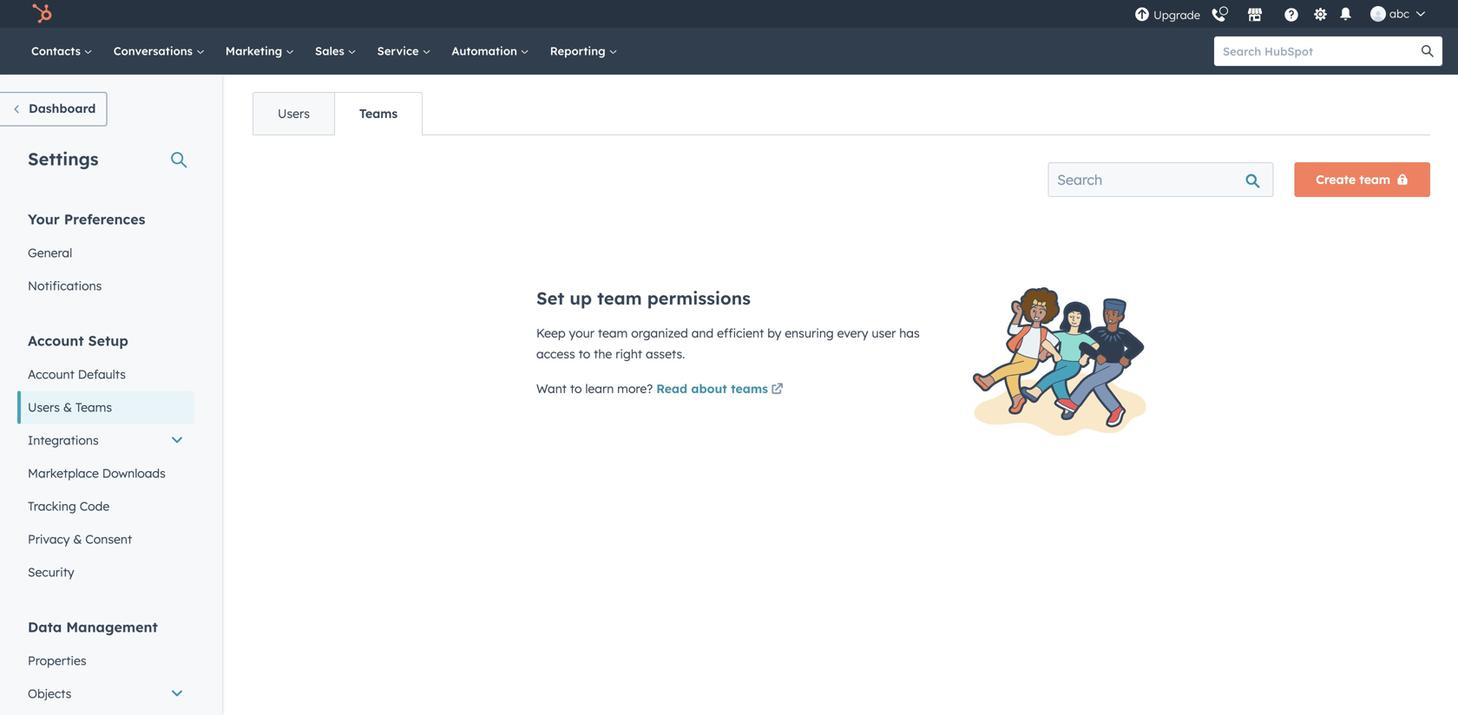 Task type: locate. For each thing, give the bounding box(es) containing it.
link opens in a new window image inside 'read about teams' link
[[771, 384, 783, 396]]

1 vertical spatial &
[[73, 532, 82, 547]]

1 vertical spatial teams
[[75, 400, 112, 415]]

users & teams link
[[17, 391, 194, 424]]

automation
[[452, 44, 521, 58]]

team inside keep your team organized and efficient by ensuring every user has access to the right assets.
[[598, 325, 628, 341]]

up
[[570, 287, 592, 309]]

data management element
[[17, 618, 194, 715]]

&
[[63, 400, 72, 415], [73, 532, 82, 547]]

marketplace
[[28, 466, 99, 481]]

settings link
[[1310, 5, 1331, 23]]

dashboard link
[[0, 92, 107, 126]]

account up users & teams
[[28, 367, 74, 382]]

abc button
[[1360, 0, 1436, 28]]

users for users
[[278, 106, 310, 121]]

users up integrations
[[28, 400, 60, 415]]

marketplaces image
[[1247, 8, 1263, 23]]

preferences
[[64, 210, 145, 228]]

every
[[837, 325, 868, 341]]

marketing
[[225, 44, 286, 58]]

users for users & teams
[[28, 400, 60, 415]]

access
[[536, 346, 575, 362]]

teams down the defaults
[[75, 400, 112, 415]]

Search search field
[[1048, 162, 1274, 197]]

teams
[[359, 106, 398, 121], [75, 400, 112, 415]]

0 vertical spatial users
[[278, 106, 310, 121]]

to left "the"
[[579, 346, 590, 362]]

1 horizontal spatial teams
[[359, 106, 398, 121]]

upgrade
[[1154, 8, 1200, 22]]

notifications link
[[17, 269, 194, 302]]

2 link opens in a new window image from the top
[[771, 384, 783, 396]]

1 link opens in a new window image from the top
[[771, 380, 783, 401]]

team right up at the top left of the page
[[597, 287, 642, 309]]

0 vertical spatial &
[[63, 400, 72, 415]]

security
[[28, 565, 74, 580]]

code
[[80, 499, 110, 514]]

teams down service
[[359, 106, 398, 121]]

& up integrations
[[63, 400, 72, 415]]

settings
[[28, 148, 99, 170]]

privacy & consent
[[28, 532, 132, 547]]

link opens in a new window image
[[771, 380, 783, 401], [771, 384, 783, 396]]

team
[[1359, 172, 1390, 187], [597, 287, 642, 309], [598, 325, 628, 341]]

navigation
[[253, 92, 423, 135]]

account setup
[[28, 332, 128, 349]]

contacts
[[31, 44, 84, 58]]

team for organized
[[598, 325, 628, 341]]

gary orlando image
[[1371, 6, 1386, 22]]

1 vertical spatial users
[[28, 400, 60, 415]]

to
[[579, 346, 590, 362], [570, 381, 582, 396]]

account
[[28, 332, 84, 349], [28, 367, 74, 382]]

help button
[[1277, 4, 1306, 23]]

security link
[[17, 556, 194, 589]]

want
[[536, 381, 567, 396]]

users
[[278, 106, 310, 121], [28, 400, 60, 415]]

conversations link
[[103, 28, 215, 75]]

the
[[594, 346, 612, 362]]

& right privacy
[[73, 532, 82, 547]]

calling icon image
[[1211, 8, 1226, 24]]

0 horizontal spatial users
[[28, 400, 60, 415]]

account up account defaults
[[28, 332, 84, 349]]

consent
[[85, 532, 132, 547]]

create team button
[[1294, 162, 1430, 197]]

users down marketing link
[[278, 106, 310, 121]]

team for permissions
[[597, 287, 642, 309]]

menu
[[1133, 0, 1437, 28]]

data management
[[28, 618, 158, 636]]

0 horizontal spatial &
[[63, 400, 72, 415]]

Search HubSpot search field
[[1214, 36, 1427, 66]]

0 vertical spatial teams
[[359, 106, 398, 121]]

1 vertical spatial team
[[597, 287, 642, 309]]

1 vertical spatial account
[[28, 367, 74, 382]]

1 account from the top
[[28, 332, 84, 349]]

conversations
[[113, 44, 196, 58]]

0 horizontal spatial teams
[[75, 400, 112, 415]]

integrations
[[28, 433, 99, 448]]

0 vertical spatial account
[[28, 332, 84, 349]]

notifications image
[[1338, 7, 1354, 23]]

team up "the"
[[598, 325, 628, 341]]

users link
[[253, 93, 334, 135]]

2 account from the top
[[28, 367, 74, 382]]

1 horizontal spatial &
[[73, 532, 82, 547]]

users inside navigation
[[278, 106, 310, 121]]

& for privacy
[[73, 532, 82, 547]]

0 vertical spatial to
[[579, 346, 590, 362]]

and
[[692, 325, 714, 341]]

read about teams
[[656, 381, 768, 396]]

hubspot link
[[21, 3, 65, 24]]

& for users
[[63, 400, 72, 415]]

hubspot image
[[31, 3, 52, 24]]

downloads
[[102, 466, 166, 481]]

account for account defaults
[[28, 367, 74, 382]]

integrations button
[[17, 424, 194, 457]]

users inside account setup element
[[28, 400, 60, 415]]

2 vertical spatial team
[[598, 325, 628, 341]]

keep your team organized and efficient by ensuring every user has access to the right assets.
[[536, 325, 920, 362]]

0 vertical spatial team
[[1359, 172, 1390, 187]]

settings image
[[1313, 7, 1328, 23]]

team right create
[[1359, 172, 1390, 187]]

your
[[569, 325, 594, 341]]

by
[[767, 325, 781, 341]]

objects
[[28, 686, 71, 701]]

more?
[[617, 381, 653, 396]]

teams
[[731, 381, 768, 396]]

set
[[536, 287, 564, 309]]

objects button
[[17, 677, 194, 710]]

defaults
[[78, 367, 126, 382]]

1 horizontal spatial users
[[278, 106, 310, 121]]

to left 'learn'
[[570, 381, 582, 396]]

properties
[[28, 653, 86, 668]]



Task type: vqa. For each thing, say whether or not it's contained in the screenshot.
Submissions to the bottom
no



Task type: describe. For each thing, give the bounding box(es) containing it.
account defaults
[[28, 367, 126, 382]]

users & teams
[[28, 400, 112, 415]]

notifications button
[[1335, 5, 1357, 23]]

teams link
[[334, 93, 422, 135]]

account for account setup
[[28, 332, 84, 349]]

contacts link
[[21, 28, 103, 75]]

sales link
[[305, 28, 367, 75]]

search button
[[1413, 36, 1443, 66]]

navigation containing users
[[253, 92, 423, 135]]

permissions
[[647, 287, 751, 309]]

help image
[[1284, 8, 1299, 23]]

want to learn more?
[[536, 381, 656, 396]]

service
[[377, 44, 422, 58]]

general
[[28, 245, 72, 260]]

automation link
[[441, 28, 540, 75]]

ensuring
[[785, 325, 834, 341]]

teams inside users & teams link
[[75, 400, 112, 415]]

keep
[[536, 325, 566, 341]]

to inside keep your team organized and efficient by ensuring every user has access to the right assets.
[[579, 346, 590, 362]]

management
[[66, 618, 158, 636]]

setup
[[88, 332, 128, 349]]

assets.
[[646, 346, 685, 362]]

account setup element
[[17, 331, 194, 589]]

service link
[[367, 28, 441, 75]]

marketplace downloads
[[28, 466, 166, 481]]

account defaults link
[[17, 358, 194, 391]]

your preferences element
[[17, 210, 194, 302]]

menu containing abc
[[1133, 0, 1437, 28]]

teams inside teams link
[[359, 106, 398, 121]]

privacy & consent link
[[17, 523, 194, 556]]

your
[[28, 210, 60, 228]]

calling icon button
[[1204, 1, 1233, 27]]

reporting
[[550, 44, 609, 58]]

marketplaces button
[[1237, 0, 1273, 28]]

notifications
[[28, 278, 102, 293]]

has
[[899, 325, 920, 341]]

user
[[872, 325, 896, 341]]

read
[[656, 381, 688, 396]]

data
[[28, 618, 62, 636]]

search image
[[1422, 45, 1434, 57]]

upgrade image
[[1134, 7, 1150, 23]]

sales
[[315, 44, 348, 58]]

reporting link
[[540, 28, 628, 75]]

read about teams link
[[656, 380, 786, 401]]

learn
[[585, 381, 614, 396]]

tracking code link
[[17, 490, 194, 523]]

privacy
[[28, 532, 70, 547]]

set up team permissions
[[536, 287, 751, 309]]

create team
[[1316, 172, 1390, 187]]

create
[[1316, 172, 1356, 187]]

organized
[[631, 325, 688, 341]]

efficient
[[717, 325, 764, 341]]

marketplace downloads link
[[17, 457, 194, 490]]

tracking code
[[28, 499, 110, 514]]

properties link
[[17, 644, 194, 677]]

right
[[616, 346, 642, 362]]

about
[[691, 381, 727, 396]]

general link
[[17, 237, 194, 269]]

team inside button
[[1359, 172, 1390, 187]]

1 vertical spatial to
[[570, 381, 582, 396]]

abc
[[1390, 7, 1410, 21]]

marketing link
[[215, 28, 305, 75]]

dashboard
[[29, 101, 96, 116]]

your preferences
[[28, 210, 145, 228]]

tracking
[[28, 499, 76, 514]]



